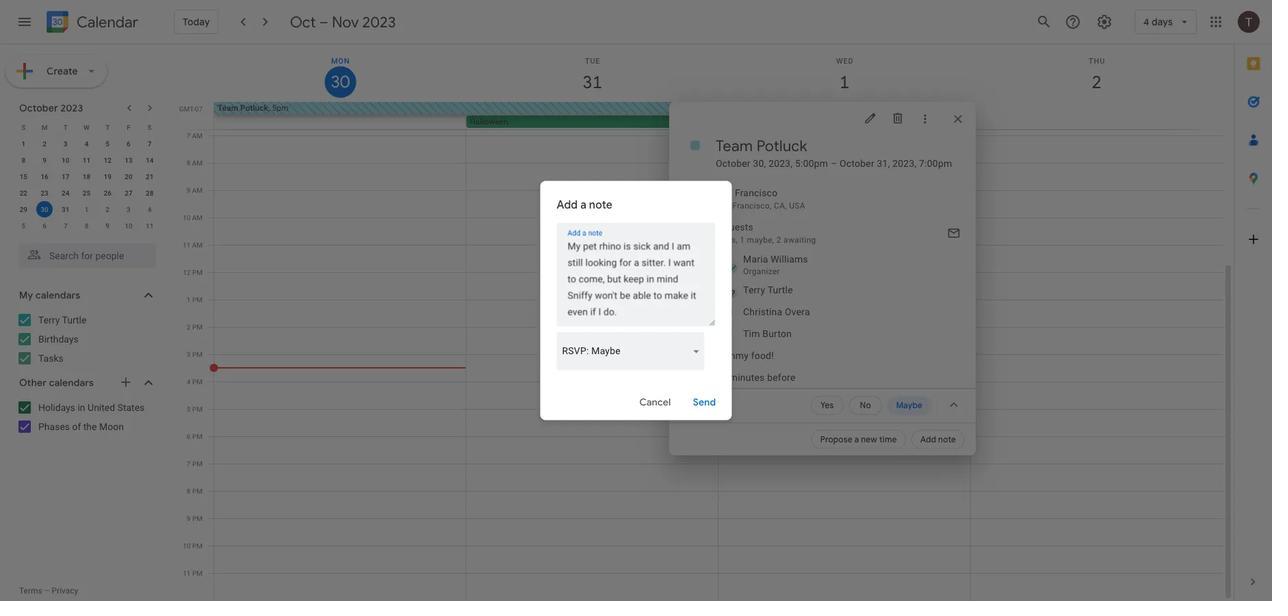 Task type: describe. For each thing, give the bounding box(es) containing it.
add a note dialog
[[541, 181, 732, 421]]

my
[[19, 290, 33, 302]]

team potluck , 5pm halloween
[[218, 103, 509, 127]]

11 for november 11 element in the left top of the page
[[146, 222, 154, 230]]

rsvp: maybe
[[562, 346, 621, 357]]

pm for 4 pm
[[192, 378, 203, 386]]

17
[[62, 173, 69, 181]]

5 pm
[[187, 405, 203, 414]]

1 left yes,
[[716, 236, 721, 245]]

san francisco san francisco, ca, usa
[[716, 187, 806, 211]]

30 for 30
[[41, 205, 48, 214]]

24 element
[[57, 185, 74, 201]]

16 element
[[36, 168, 53, 185]]

november 7 element
[[57, 218, 74, 234]]

7 up 14 element
[[148, 140, 152, 148]]

new
[[862, 435, 878, 445]]

12 pm
[[183, 268, 203, 277]]

birthdays
[[38, 334, 79, 345]]

a for add
[[581, 198, 587, 212]]

send button
[[683, 387, 727, 419]]

send
[[693, 397, 716, 409]]

row containing 29
[[13, 201, 160, 218]]

pm for 9 pm
[[192, 515, 203, 523]]

november 4 element
[[141, 201, 158, 218]]

add for add a note
[[557, 198, 578, 212]]

note inside add a note dialog
[[589, 198, 613, 212]]

moon
[[99, 421, 124, 433]]

13
[[125, 156, 133, 164]]

maybe button
[[888, 396, 932, 416]]

1 t from the left
[[64, 123, 68, 131]]

before
[[768, 372, 796, 383]]

other
[[19, 377, 47, 390]]

18
[[83, 173, 90, 181]]

30 for 30 minutes before
[[716, 372, 727, 383]]

2 san from the top
[[716, 201, 731, 211]]

terry turtle, maybe attending tree item
[[697, 279, 976, 301]]

propose
[[821, 435, 853, 445]]

november 9 element
[[99, 218, 116, 234]]

am for 7 am
[[192, 131, 203, 140]]

8 pm
[[187, 488, 203, 496]]

row containing 5
[[13, 218, 160, 234]]

october 2023
[[19, 102, 83, 114]]

guests
[[724, 222, 754, 233]]

add note button
[[912, 430, 965, 450]]

21
[[146, 173, 154, 181]]

minutes
[[730, 372, 765, 383]]

1 horizontal spatial 2023
[[363, 12, 396, 31]]

no button
[[850, 396, 882, 416]]

maybe inside text field
[[592, 346, 621, 357]]

nov
[[332, 12, 359, 31]]

states
[[118, 402, 145, 414]]

11 for 11 am
[[183, 241, 191, 249]]

holidays in united states
[[38, 402, 145, 414]]

first
[[722, 103, 739, 113]]

28 element
[[141, 185, 158, 201]]

gmt-07
[[179, 105, 203, 113]]

10 am
[[183, 214, 203, 222]]

29
[[20, 205, 27, 214]]

rsvp: maybe button
[[557, 332, 705, 371]]

7 for november 7 element
[[64, 222, 68, 230]]

calendar element
[[44, 8, 138, 38]]

14
[[146, 156, 154, 164]]

30,
[[753, 158, 767, 169]]

w
[[84, 123, 90, 131]]

15
[[20, 173, 27, 181]]

team potluck october 30, 2023, 5:00pm – october 31, 2023, 7:00pm
[[716, 136, 953, 169]]

gmt-
[[179, 105, 195, 113]]

row group containing 1
[[13, 136, 160, 234]]

in
[[78, 402, 85, 414]]

halloween button
[[466, 116, 710, 128]]

2 pm
[[187, 323, 203, 331]]

calendars for other calendars
[[49, 377, 94, 390]]

2 t from the left
[[106, 123, 110, 131]]

first day of american indian heritage month
[[722, 103, 885, 113]]

time
[[880, 435, 898, 445]]

pm for 1 pm
[[192, 296, 203, 304]]

terms – privacy
[[19, 587, 78, 596]]

awaiting
[[784, 236, 817, 245]]

9 for november 9 element
[[106, 222, 110, 230]]

row containing 22
[[13, 185, 160, 201]]

20 element
[[120, 168, 137, 185]]

23 element
[[36, 185, 53, 201]]

10 pm
[[183, 542, 203, 551]]

usa
[[790, 201, 806, 211]]

row containing 15
[[13, 168, 160, 185]]

6 for 6 pm
[[187, 433, 191, 441]]

team potluck heading
[[716, 136, 808, 155]]

maria williams organizer
[[744, 254, 809, 277]]

yes button
[[811, 396, 844, 416]]

potluck for team potluck october 30, 2023, 5:00pm – october 31, 2023, 7:00pm
[[757, 136, 808, 155]]

15 element
[[15, 168, 32, 185]]

21 element
[[141, 168, 158, 185]]

7 pm
[[187, 460, 203, 468]]

1 up november 8 'element'
[[85, 205, 89, 214]]

13 element
[[120, 152, 137, 168]]

hide additional actions image
[[948, 399, 961, 412]]

tim burton tree item
[[697, 323, 976, 345]]

ca,
[[774, 201, 787, 211]]

07
[[195, 105, 203, 113]]

rsvp:
[[562, 346, 589, 357]]

yes
[[821, 401, 834, 411]]

1 san from the top
[[716, 187, 733, 199]]

tasks
[[38, 353, 63, 364]]

30 minutes before
[[716, 372, 796, 383]]

19
[[104, 173, 112, 181]]

2 inside 4 guests 1 yes, 1 maybe, 2 awaiting
[[777, 236, 782, 245]]

terry turtle inside my calendars list
[[38, 315, 87, 326]]

8 for 8 pm
[[187, 488, 191, 496]]

of inside button
[[756, 103, 764, 113]]

30, today element
[[36, 201, 53, 218]]

today button
[[174, 10, 219, 34]]

am for 8 am
[[192, 159, 203, 167]]

10 for 10 am
[[183, 214, 191, 222]]

17 element
[[57, 168, 74, 185]]

pm for 8 pm
[[192, 488, 203, 496]]

23
[[41, 189, 48, 197]]

1 s from the left
[[21, 123, 26, 131]]

first day of american indian heritage month button
[[719, 102, 963, 114]]

team for team potluck , 5pm halloween
[[218, 103, 238, 113]]

,
[[268, 103, 270, 113]]

11 pm
[[183, 570, 203, 578]]

potluck for team potluck , 5pm halloween
[[240, 103, 268, 113]]

maybe inside button
[[897, 401, 923, 411]]

maybe,
[[747, 236, 775, 245]]

– for privacy
[[44, 587, 50, 596]]

m
[[42, 123, 48, 131]]

grid containing team potluck
[[175, 45, 1235, 602]]

team for team potluck october 30, 2023, 5:00pm – october 31, 2023, 7:00pm
[[716, 136, 753, 155]]

other calendars button
[[3, 372, 170, 394]]

4 up 11 element
[[85, 140, 89, 148]]

yummy
[[716, 350, 749, 362]]

main drawer image
[[16, 14, 33, 30]]

5:00pm
[[796, 158, 829, 169]]

– for nov
[[320, 12, 329, 31]]

terry inside tree item
[[744, 285, 766, 296]]

organizer
[[744, 267, 781, 277]]

oct
[[290, 12, 316, 31]]

cell inside grid
[[971, 102, 1223, 129]]

guests tree
[[664, 251, 976, 345]]

pm for 6 pm
[[192, 433, 203, 441]]

7 for 7 am
[[187, 131, 191, 140]]

my calendars
[[19, 290, 80, 302]]

pm for 12 pm
[[192, 268, 203, 277]]

my calendars button
[[3, 285, 170, 307]]

2 down m
[[43, 140, 46, 148]]

turtle inside my calendars list
[[62, 315, 87, 326]]

3 for november 3 element
[[127, 205, 131, 214]]



Task type: vqa. For each thing, say whether or not it's contained in the screenshot.


Task type: locate. For each thing, give the bounding box(es) containing it.
0 horizontal spatial 2023
[[61, 102, 83, 114]]

am
[[192, 131, 203, 140], [192, 159, 203, 167], [192, 186, 203, 194], [192, 214, 203, 222], [192, 241, 203, 249]]

am for 9 am
[[192, 186, 203, 194]]

maria down minutes
[[716, 394, 741, 405]]

1 vertical spatial 12
[[183, 268, 191, 277]]

s right f
[[148, 123, 152, 131]]

turtle up christina overa
[[768, 285, 793, 296]]

san left francisco
[[716, 187, 733, 199]]

pm down 9 pm
[[192, 542, 203, 551]]

row containing team potluck
[[208, 102, 1235, 129]]

a
[[581, 198, 587, 212], [855, 435, 860, 445]]

a for propose
[[855, 435, 860, 445]]

francisco
[[735, 187, 778, 199]]

5 for 5 pm
[[187, 405, 191, 414]]

1 pm
[[187, 296, 203, 304]]

maria for maria williams
[[716, 394, 741, 405]]

terry turtle inside tree item
[[744, 285, 793, 296]]

11 element
[[78, 152, 95, 168]]

potluck up 30,
[[757, 136, 808, 155]]

7 pm from the top
[[192, 433, 203, 441]]

1 horizontal spatial turtle
[[768, 285, 793, 296]]

am down 07
[[192, 131, 203, 140]]

pm for 10 pm
[[192, 542, 203, 551]]

0 vertical spatial note
[[589, 198, 613, 212]]

7 down 6 pm
[[187, 460, 191, 468]]

0 vertical spatial of
[[756, 103, 764, 113]]

maybe right rsvp:
[[592, 346, 621, 357]]

row group
[[13, 136, 160, 234]]

row
[[208, 102, 1235, 129], [13, 119, 160, 136], [13, 136, 160, 152], [13, 152, 160, 168], [13, 168, 160, 185], [13, 185, 160, 201], [13, 201, 160, 218], [13, 218, 160, 234]]

team down first
[[716, 136, 753, 155]]

4 pm from the top
[[192, 351, 203, 359]]

0 vertical spatial a
[[581, 198, 587, 212]]

october up m
[[19, 102, 58, 114]]

2
[[43, 140, 46, 148], [106, 205, 110, 214], [777, 236, 782, 245], [187, 323, 191, 331]]

2023, right 31,
[[893, 158, 917, 169]]

terms
[[19, 587, 42, 596]]

christina
[[744, 306, 783, 318]]

turtle inside terry turtle, maybe attending tree item
[[768, 285, 793, 296]]

3 down 2 pm
[[187, 351, 191, 359]]

– right 5:00pm
[[831, 158, 838, 169]]

burton
[[763, 328, 792, 340]]

turtle up birthdays
[[62, 315, 87, 326]]

0 horizontal spatial t
[[64, 123, 68, 131]]

0 vertical spatial potluck
[[240, 103, 268, 113]]

november 11 element
[[141, 218, 158, 234]]

1 horizontal spatial 6
[[127, 140, 131, 148]]

30
[[41, 205, 48, 214], [716, 372, 727, 383]]

2 horizontal spatial october
[[840, 158, 875, 169]]

turtle
[[768, 285, 793, 296], [62, 315, 87, 326]]

10 for the 10 element
[[62, 156, 69, 164]]

2 vertical spatial 5
[[187, 405, 191, 414]]

propose a new time button
[[812, 430, 906, 450]]

8 up 9 pm
[[187, 488, 191, 496]]

0 vertical spatial 5
[[106, 140, 110, 148]]

2 horizontal spatial –
[[831, 158, 838, 169]]

phases of the moon
[[38, 421, 124, 433]]

0 horizontal spatial add
[[557, 198, 578, 212]]

1 horizontal spatial october
[[716, 158, 751, 169]]

tim burton
[[744, 328, 792, 340]]

12 element
[[99, 152, 116, 168]]

american
[[766, 103, 801, 113]]

0 vertical spatial 30
[[41, 205, 48, 214]]

phases
[[38, 421, 70, 433]]

3 down 27 element
[[127, 205, 131, 214]]

1 vertical spatial maybe
[[897, 401, 923, 411]]

0 horizontal spatial a
[[581, 198, 587, 212]]

pm up 3 pm
[[192, 323, 203, 331]]

terry down organizer
[[744, 285, 766, 296]]

1 vertical spatial turtle
[[62, 315, 87, 326]]

1 horizontal spatial 2023,
[[893, 158, 917, 169]]

12 pm from the top
[[192, 570, 203, 578]]

31,
[[877, 158, 891, 169]]

None text field
[[557, 239, 716, 321]]

1
[[22, 140, 25, 148], [85, 205, 89, 214], [716, 236, 721, 245], [740, 236, 745, 245], [187, 296, 191, 304]]

0 vertical spatial terry
[[744, 285, 766, 296]]

0 horizontal spatial note
[[589, 198, 613, 212]]

2 vertical spatial –
[[44, 587, 50, 596]]

2 horizontal spatial 3
[[187, 351, 191, 359]]

7 for 7 pm
[[187, 460, 191, 468]]

am for 10 am
[[192, 214, 203, 222]]

maria williams
[[716, 394, 781, 405]]

9 for 9 am
[[187, 186, 191, 194]]

11 pm from the top
[[192, 542, 203, 551]]

williams for maria williams organizer
[[771, 254, 809, 265]]

11 up 18
[[83, 156, 90, 164]]

1 horizontal spatial of
[[756, 103, 764, 113]]

2 s from the left
[[148, 123, 152, 131]]

27 element
[[120, 185, 137, 201]]

26 element
[[99, 185, 116, 201]]

pm for 2 pm
[[192, 323, 203, 331]]

am for 11 am
[[192, 241, 203, 249]]

7 am
[[187, 131, 203, 140]]

30 cell
[[34, 201, 55, 218]]

terry up birthdays
[[38, 315, 60, 326]]

8
[[22, 156, 25, 164], [187, 159, 191, 167], [85, 222, 89, 230], [187, 488, 191, 496]]

terry turtle
[[744, 285, 793, 296], [38, 315, 87, 326]]

1 vertical spatial 5
[[22, 222, 25, 230]]

maria up organizer
[[744, 254, 769, 265]]

19 element
[[99, 168, 116, 185]]

christina overa
[[744, 306, 811, 318]]

1 up 15 'element'
[[22, 140, 25, 148]]

11
[[83, 156, 90, 164], [146, 222, 154, 230], [183, 241, 191, 249], [183, 570, 191, 578]]

team
[[218, 103, 238, 113], [716, 136, 753, 155]]

add inside dialog
[[557, 198, 578, 212]]

0 vertical spatial 6
[[127, 140, 131, 148]]

4 left the guests
[[716, 222, 722, 233]]

1 vertical spatial a
[[855, 435, 860, 445]]

10 for 10 pm
[[183, 542, 191, 551]]

november 6 element
[[36, 218, 53, 234]]

6 inside grid
[[187, 433, 191, 441]]

0 horizontal spatial october
[[19, 102, 58, 114]]

1 pm from the top
[[192, 268, 203, 277]]

1 horizontal spatial s
[[148, 123, 152, 131]]

10 for the november 10 element
[[125, 222, 133, 230]]

remove from this calendar image
[[892, 112, 905, 125]]

am down the 9 am
[[192, 214, 203, 222]]

10 up 11 am
[[183, 214, 191, 222]]

calendars inside 'dropdown button'
[[49, 377, 94, 390]]

0 horizontal spatial 5
[[22, 222, 25, 230]]

12 for 12 pm
[[183, 268, 191, 277]]

– inside team potluck october 30, 2023, 5:00pm – october 31, 2023, 7:00pm
[[831, 158, 838, 169]]

29 element
[[15, 201, 32, 218]]

s
[[21, 123, 26, 131], [148, 123, 152, 131]]

22
[[20, 189, 27, 197]]

1 horizontal spatial 3
[[127, 205, 131, 214]]

25 element
[[78, 185, 95, 201]]

grid
[[175, 45, 1235, 602]]

food!
[[752, 350, 774, 362]]

november 10 element
[[120, 218, 137, 234]]

3 pm
[[187, 351, 203, 359]]

cancel
[[640, 397, 671, 409]]

9 up 10 pm
[[187, 515, 191, 523]]

pm for 11 pm
[[192, 570, 203, 578]]

1 horizontal spatial terry turtle
[[744, 285, 793, 296]]

30 down 23
[[41, 205, 48, 214]]

30 inside cell
[[41, 205, 48, 214]]

november 1 element
[[78, 201, 95, 218]]

williams down awaiting
[[771, 254, 809, 265]]

0 vertical spatial terry turtle
[[744, 285, 793, 296]]

a inside dialog
[[581, 198, 587, 212]]

t right m
[[64, 123, 68, 131]]

add
[[557, 198, 578, 212], [921, 435, 937, 445]]

november 8 element
[[78, 218, 95, 234]]

1 inside grid
[[187, 296, 191, 304]]

0 horizontal spatial maria
[[716, 394, 741, 405]]

7:00pm
[[920, 158, 953, 169]]

maybe up time
[[897, 401, 923, 411]]

of left the
[[72, 421, 81, 433]]

8 for november 8 'element'
[[85, 222, 89, 230]]

7 down gmt-
[[187, 131, 191, 140]]

1 horizontal spatial terry
[[744, 285, 766, 296]]

1 down 12 pm on the left of the page
[[187, 296, 191, 304]]

8 up 15 'element'
[[22, 156, 25, 164]]

1 horizontal spatial t
[[106, 123, 110, 131]]

cancel button
[[634, 387, 678, 419]]

1 vertical spatial 6
[[43, 222, 46, 230]]

day
[[741, 103, 754, 113]]

calendars inside dropdown button
[[36, 290, 80, 302]]

s left m
[[21, 123, 26, 131]]

terry turtle up birthdays
[[38, 315, 87, 326]]

0 vertical spatial maybe
[[592, 346, 621, 357]]

6 down f
[[127, 140, 131, 148]]

12 up 19
[[104, 156, 112, 164]]

31 element
[[57, 201, 74, 218]]

pm up 5 pm on the bottom of the page
[[192, 378, 203, 386]]

24
[[62, 189, 69, 197]]

0 horizontal spatial potluck
[[240, 103, 268, 113]]

– right oct
[[320, 12, 329, 31]]

5 pm from the top
[[192, 378, 203, 386]]

1 vertical spatial –
[[831, 158, 838, 169]]

1 vertical spatial 30
[[716, 372, 727, 383]]

1 vertical spatial williams
[[744, 394, 781, 405]]

san up the guests
[[716, 201, 731, 211]]

2 up 3 pm
[[187, 323, 191, 331]]

potluck left 5pm on the top left of page
[[240, 103, 268, 113]]

3 am from the top
[[192, 186, 203, 194]]

5 up 6 pm
[[187, 405, 191, 414]]

maria williams, attending, organizer tree item
[[697, 251, 976, 279]]

october left 31,
[[840, 158, 875, 169]]

9 down "november 2" element
[[106, 222, 110, 230]]

3 up the 10 element
[[64, 140, 68, 148]]

no
[[860, 401, 872, 411]]

1 vertical spatial of
[[72, 421, 81, 433]]

– right terms link
[[44, 587, 50, 596]]

RSVP: Maybe text field
[[562, 339, 621, 364]]

2 am from the top
[[192, 159, 203, 167]]

privacy link
[[52, 587, 78, 596]]

pm down 5 pm on the bottom of the page
[[192, 433, 203, 441]]

11 down 10 am
[[183, 241, 191, 249]]

halloween
[[470, 117, 509, 127]]

other calendars list
[[3, 397, 170, 438]]

0 vertical spatial turtle
[[768, 285, 793, 296]]

1 vertical spatial 3
[[127, 205, 131, 214]]

14 element
[[141, 152, 158, 168]]

6 inside november 6 element
[[43, 222, 46, 230]]

maria inside maria williams organizer
[[744, 254, 769, 265]]

add inside button
[[921, 435, 937, 445]]

10 pm from the top
[[192, 515, 203, 523]]

pm down the 8 pm
[[192, 515, 203, 523]]

9 up 10 am
[[187, 186, 191, 194]]

pm down 7 pm
[[192, 488, 203, 496]]

privacy
[[52, 587, 78, 596]]

0 vertical spatial san
[[716, 187, 733, 199]]

cell
[[971, 102, 1223, 129]]

pm for 7 pm
[[192, 460, 203, 468]]

11 for 11 pm
[[183, 570, 191, 578]]

6 pm from the top
[[192, 405, 203, 414]]

williams down 30 minutes before
[[744, 394, 781, 405]]

add for add note
[[921, 435, 937, 445]]

am down 8 am
[[192, 186, 203, 194]]

4 down 3 pm
[[187, 378, 191, 386]]

pm for 3 pm
[[192, 351, 203, 359]]

1 horizontal spatial 5
[[106, 140, 110, 148]]

8 inside november 8 'element'
[[85, 222, 89, 230]]

1 vertical spatial 2023
[[61, 102, 83, 114]]

4 pm
[[187, 378, 203, 386]]

note inside the add note button
[[939, 435, 957, 445]]

1 horizontal spatial potluck
[[757, 136, 808, 155]]

team right 07
[[218, 103, 238, 113]]

0 horizontal spatial of
[[72, 421, 81, 433]]

9 inside november 9 element
[[106, 222, 110, 230]]

2 vertical spatial 3
[[187, 351, 191, 359]]

williams inside maria williams organizer
[[771, 254, 809, 265]]

4 down 28 element
[[148, 205, 152, 214]]

heritage
[[828, 103, 859, 113]]

pm up 2 pm
[[192, 296, 203, 304]]

4 am from the top
[[192, 214, 203, 222]]

4 inside 4 guests 1 yes, 1 maybe, 2 awaiting
[[716, 222, 722, 233]]

propose a new time
[[821, 435, 898, 445]]

0 horizontal spatial –
[[44, 587, 50, 596]]

27
[[125, 189, 133, 197]]

1 2023, from the left
[[769, 158, 793, 169]]

5 am from the top
[[192, 241, 203, 249]]

terry inside my calendars list
[[38, 315, 60, 326]]

october
[[19, 102, 58, 114], [716, 158, 751, 169], [840, 158, 875, 169]]

22 element
[[15, 185, 32, 201]]

26
[[104, 189, 112, 197]]

san
[[716, 187, 733, 199], [716, 201, 731, 211]]

6 up 7 pm
[[187, 433, 191, 441]]

1 horizontal spatial a
[[855, 435, 860, 445]]

team inside team potluck , 5pm halloween
[[218, 103, 238, 113]]

12
[[104, 156, 112, 164], [183, 268, 191, 277]]

10 up 11 pm
[[183, 542, 191, 551]]

maria
[[744, 254, 769, 265], [716, 394, 741, 405]]

1 vertical spatial potluck
[[757, 136, 808, 155]]

0 horizontal spatial maybe
[[592, 346, 621, 357]]

1 horizontal spatial maybe
[[897, 401, 923, 411]]

pm for 5 pm
[[192, 405, 203, 414]]

0 vertical spatial 12
[[104, 156, 112, 164]]

10
[[62, 156, 69, 164], [183, 214, 191, 222], [125, 222, 133, 230], [183, 542, 191, 551]]

pm
[[192, 268, 203, 277], [192, 296, 203, 304], [192, 323, 203, 331], [192, 351, 203, 359], [192, 378, 203, 386], [192, 405, 203, 414], [192, 433, 203, 441], [192, 460, 203, 468], [192, 488, 203, 496], [192, 515, 203, 523], [192, 542, 203, 551], [192, 570, 203, 578]]

2 down 26 element
[[106, 205, 110, 214]]

2023, right 30,
[[769, 158, 793, 169]]

2023 up the 10 element
[[61, 102, 83, 114]]

0 vertical spatial 3
[[64, 140, 68, 148]]

1 vertical spatial add
[[921, 435, 937, 445]]

1 horizontal spatial team
[[716, 136, 753, 155]]

month
[[861, 103, 885, 113]]

9 pm
[[187, 515, 203, 523]]

1 vertical spatial note
[[939, 435, 957, 445]]

3 pm from the top
[[192, 323, 203, 331]]

going?
[[681, 400, 710, 412]]

0 vertical spatial williams
[[771, 254, 809, 265]]

0 vertical spatial maria
[[744, 254, 769, 265]]

overa
[[785, 306, 811, 318]]

francisco,
[[733, 201, 772, 211]]

november 2 element
[[99, 201, 116, 218]]

1 right yes,
[[740, 236, 745, 245]]

4 inside "november 4" element
[[148, 205, 152, 214]]

1 horizontal spatial note
[[939, 435, 957, 445]]

maria for maria williams organizer
[[744, 254, 769, 265]]

0 horizontal spatial 12
[[104, 156, 112, 164]]

1 horizontal spatial –
[[320, 12, 329, 31]]

9 up 16 element
[[43, 156, 46, 164]]

tab list
[[1235, 45, 1273, 564]]

0 horizontal spatial turtle
[[62, 315, 87, 326]]

8 am
[[187, 159, 203, 167]]

christina overa tree item
[[697, 301, 976, 323]]

row containing 8
[[13, 152, 160, 168]]

terry turtle down organizer
[[744, 285, 793, 296]]

0 vertical spatial –
[[320, 12, 329, 31]]

team inside team potluck october 30, 2023, 5:00pm – october 31, 2023, 7:00pm
[[716, 136, 753, 155]]

pm down 2 pm
[[192, 351, 203, 359]]

1 vertical spatial team
[[716, 136, 753, 155]]

2023,
[[769, 158, 793, 169], [893, 158, 917, 169]]

2 horizontal spatial 6
[[187, 433, 191, 441]]

0 vertical spatial calendars
[[36, 290, 80, 302]]

0 horizontal spatial team
[[218, 103, 238, 113]]

16
[[41, 173, 48, 181]]

5 up 12 element
[[106, 140, 110, 148]]

1 horizontal spatial add
[[921, 435, 937, 445]]

pm down 10 pm
[[192, 570, 203, 578]]

4 guests 1 yes, 1 maybe, 2 awaiting
[[716, 222, 817, 245]]

2 horizontal spatial 5
[[187, 405, 191, 414]]

None search field
[[0, 238, 170, 268]]

8 for 8 am
[[187, 159, 191, 167]]

7 down 31 "element"
[[64, 222, 68, 230]]

a inside button
[[855, 435, 860, 445]]

calendars for my calendars
[[36, 290, 80, 302]]

30 down yummy
[[716, 372, 727, 383]]

1 horizontal spatial 30
[[716, 372, 727, 383]]

yummy food!
[[716, 350, 774, 362]]

2 pm from the top
[[192, 296, 203, 304]]

0 horizontal spatial terry turtle
[[38, 315, 87, 326]]

am up the 9 am
[[192, 159, 203, 167]]

t left f
[[106, 123, 110, 131]]

row containing s
[[13, 119, 160, 136]]

tim
[[744, 328, 760, 340]]

12 for 12
[[104, 156, 112, 164]]

8 down the november 1 element
[[85, 222, 89, 230]]

2 vertical spatial 6
[[187, 433, 191, 441]]

0 horizontal spatial 2023,
[[769, 158, 793, 169]]

add a note
[[557, 198, 613, 212]]

1 horizontal spatial 12
[[183, 268, 191, 277]]

0 horizontal spatial s
[[21, 123, 26, 131]]

1 vertical spatial maria
[[716, 394, 741, 405]]

october 2023 grid
[[13, 119, 160, 234]]

11 down 10 pm
[[183, 570, 191, 578]]

united
[[88, 402, 115, 414]]

0 vertical spatial team
[[218, 103, 238, 113]]

4
[[85, 140, 89, 148], [148, 205, 152, 214], [716, 222, 722, 233], [187, 378, 191, 386]]

november 3 element
[[120, 201, 137, 218]]

terms link
[[19, 587, 42, 596]]

8 pm from the top
[[192, 460, 203, 468]]

8 up the 9 am
[[187, 159, 191, 167]]

of right day
[[756, 103, 764, 113]]

pm up 1 pm
[[192, 268, 203, 277]]

6 for november 6 element
[[43, 222, 46, 230]]

pm down 4 pm on the left of the page
[[192, 405, 203, 414]]

6 pm
[[187, 433, 203, 441]]

of inside other calendars list
[[72, 421, 81, 433]]

9 for 9 pm
[[187, 515, 191, 523]]

row containing 1
[[13, 136, 160, 152]]

1 vertical spatial calendars
[[49, 377, 94, 390]]

1 am from the top
[[192, 131, 203, 140]]

1 horizontal spatial maria
[[744, 254, 769, 265]]

1 vertical spatial san
[[716, 201, 731, 211]]

12 inside row
[[104, 156, 112, 164]]

my calendars list
[[3, 309, 170, 370]]

9 pm from the top
[[192, 488, 203, 496]]

pm down 6 pm
[[192, 460, 203, 468]]

10 down november 3 element
[[125, 222, 133, 230]]

november 5 element
[[15, 218, 32, 234]]

10 up 17
[[62, 156, 69, 164]]

6 down 30, today element
[[43, 222, 46, 230]]

10 element
[[57, 152, 74, 168]]

williams for maria williams
[[744, 394, 781, 405]]

calendars right my at the left
[[36, 290, 80, 302]]

0 vertical spatial add
[[557, 198, 578, 212]]

potluck inside team potluck , 5pm halloween
[[240, 103, 268, 113]]

0 horizontal spatial 30
[[41, 205, 48, 214]]

yes,
[[723, 236, 738, 245]]

1 vertical spatial terry turtle
[[38, 315, 87, 326]]

october left 30,
[[716, 158, 751, 169]]

1 vertical spatial terry
[[38, 315, 60, 326]]

potluck inside team potluck october 30, 2023, 5:00pm – october 31, 2023, 7:00pm
[[757, 136, 808, 155]]

5 down the 29 element
[[22, 222, 25, 230]]

today
[[183, 16, 210, 28]]

calendars up "in"
[[49, 377, 94, 390]]

2023
[[363, 12, 396, 31], [61, 102, 83, 114]]

5 for november 5 element
[[22, 222, 25, 230]]

3 for 3 pm
[[187, 351, 191, 359]]

11 down "november 4" element
[[146, 222, 154, 230]]

2023 right nov
[[363, 12, 396, 31]]

18 element
[[78, 168, 95, 185]]

0 vertical spatial 2023
[[363, 12, 396, 31]]

2 right maybe,
[[777, 236, 782, 245]]

6
[[127, 140, 131, 148], [43, 222, 46, 230], [187, 433, 191, 441]]

2 2023, from the left
[[893, 158, 917, 169]]

maybe
[[592, 346, 621, 357], [897, 401, 923, 411]]

0 horizontal spatial terry
[[38, 315, 60, 326]]

0 horizontal spatial 6
[[43, 222, 46, 230]]

am up 12 pm on the left of the page
[[192, 241, 203, 249]]

0 horizontal spatial 3
[[64, 140, 68, 148]]

12 down 11 am
[[183, 268, 191, 277]]

potluck
[[240, 103, 268, 113], [757, 136, 808, 155]]

11 for 11 element
[[83, 156, 90, 164]]

calendar heading
[[74, 13, 138, 32]]



